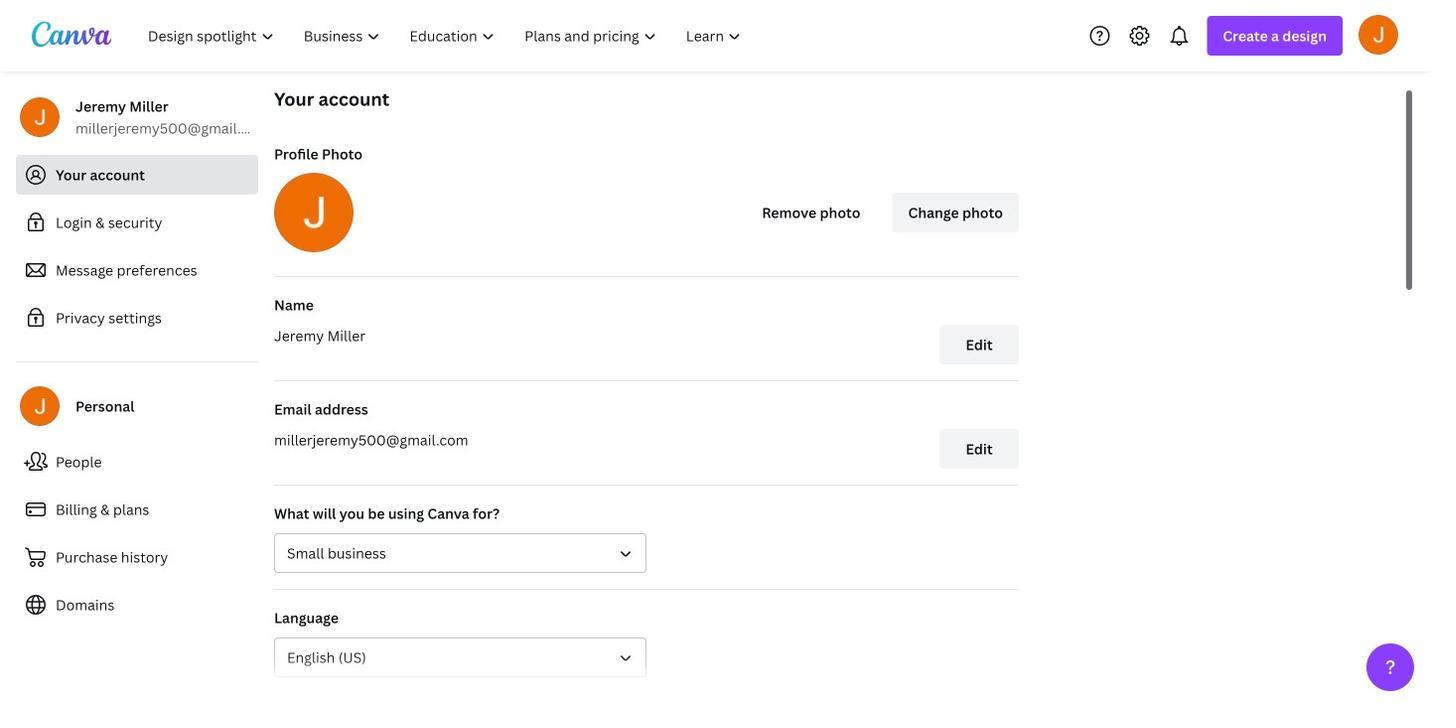 Task type: vqa. For each thing, say whether or not it's contained in the screenshot.
the +
no



Task type: locate. For each thing, give the bounding box(es) containing it.
None button
[[274, 533, 647, 573]]



Task type: describe. For each thing, give the bounding box(es) containing it.
Language: English (US) button
[[274, 638, 647, 677]]

jeremy miller image
[[1359, 15, 1398, 54]]

top level navigation element
[[135, 16, 758, 56]]



